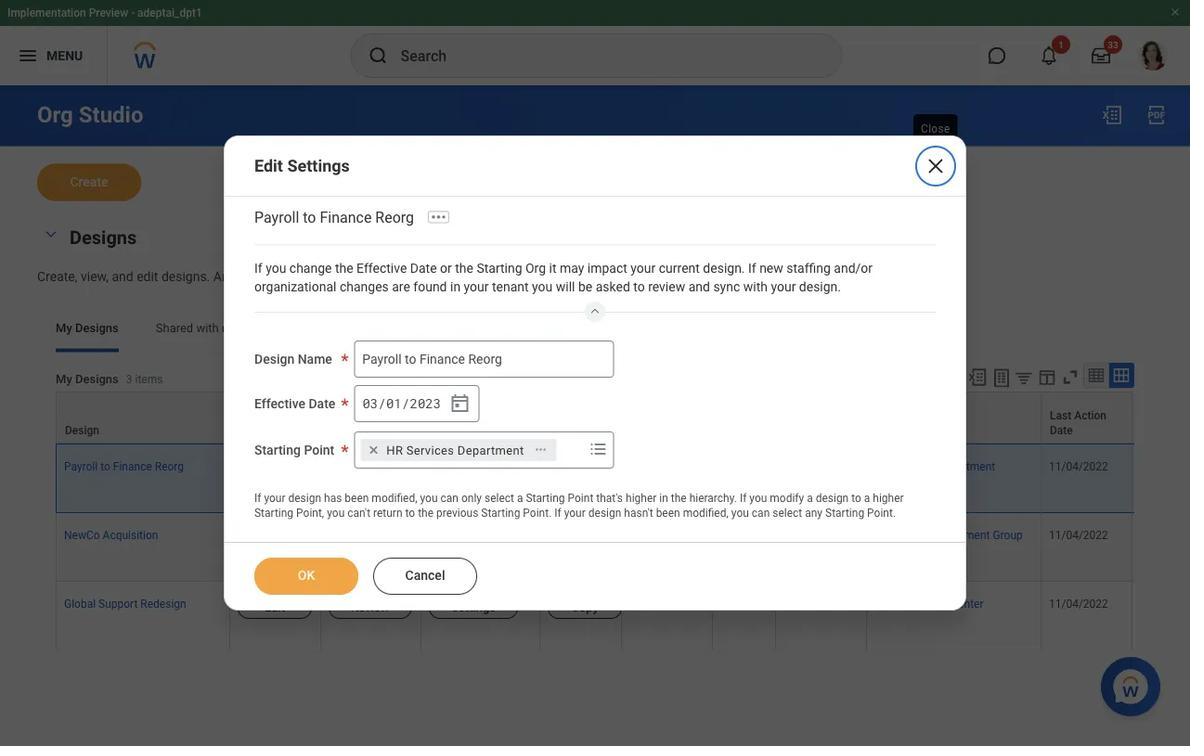 Task type: describe. For each thing, give the bounding box(es) containing it.
that's
[[596, 492, 623, 505]]

if your design has been modified, you can only select a starting point that's higher in the hierarchy. if you modify a design to a higher starting point, you can't return to the previous starting point. if your design hasn't been modified, you can select any starting point.
[[254, 492, 907, 520]]

be inside if you change the effective date or the starting org it may impact your current design. if new staffing and/or organizational changes are found in your tenant you will be asked to review and sync with your design.
[[578, 279, 592, 295]]

export to excel image for export to worksheets image at the right of the page
[[967, 367, 988, 387]]

close environment banner image
[[1170, 6, 1181, 18]]

2 horizontal spatial design
[[816, 492, 849, 505]]

your left tenant
[[464, 279, 489, 295]]

designs for my designs 3 items
[[75, 372, 119, 386]]

03/01/2023
[[784, 597, 843, 610]]

redesign
[[141, 597, 186, 610]]

0 horizontal spatial effective
[[254, 396, 305, 412]]

department for hr services department element
[[458, 443, 524, 457]]

0 vertical spatial design.
[[703, 261, 745, 276]]

review button
[[321, 392, 421, 442]]

starting right 'any'
[[825, 507, 864, 520]]

chevron down image
[[40, 228, 62, 241]]

staffing
[[787, 261, 831, 276]]

executive management group link
[[874, 525, 1023, 542]]

01
[[386, 395, 402, 412]]

deleted
[[355, 269, 398, 284]]

copy button
[[540, 392, 621, 442]]

global for global support center
[[874, 597, 906, 610]]

acquisition
[[103, 529, 158, 542]]

table image
[[1087, 366, 1106, 385]]

select to filter grid data image
[[1014, 368, 1034, 387]]

hr services department link
[[874, 456, 995, 473]]

ok button
[[254, 558, 358, 595]]

-
[[131, 6, 135, 19]]

you down it
[[532, 279, 553, 295]]

archived
[[213, 269, 264, 284]]

you down hierarchy.
[[731, 507, 749, 520]]

last action date
[[1050, 409, 1107, 437]]

hr services department element
[[387, 442, 524, 459]]

design button
[[57, 392, 229, 442]]

1 horizontal spatial can
[[752, 507, 770, 520]]

management
[[924, 529, 990, 542]]

any
[[805, 507, 823, 520]]

in inside if you change the effective date or the starting org it may impact your current design. if new staffing and/or organizational changes are found in your tenant you will be asked to review and sync with your design.
[[450, 279, 461, 295]]

expand table image
[[1112, 366, 1131, 385]]

designs
[[267, 269, 312, 284]]

if left new
[[748, 261, 756, 276]]

edit settings
[[254, 156, 350, 176]]

calendar image
[[449, 393, 471, 415]]

chevron up image
[[584, 302, 606, 316]]

03
[[362, 395, 378, 412]]

0 horizontal spatial design
[[288, 492, 321, 505]]

design name
[[254, 352, 332, 367]]

modify
[[770, 492, 804, 505]]

executive management group
[[874, 529, 1023, 542]]

organizational
[[254, 279, 336, 295]]

draft
[[720, 597, 745, 610]]

center
[[951, 597, 984, 610]]

org inside main content
[[37, 102, 73, 128]]

you left modify
[[749, 492, 767, 505]]

action
[[1074, 409, 1107, 422]]

changes
[[340, 279, 389, 295]]

executive
[[874, 529, 922, 542]]

review down can't
[[351, 531, 389, 545]]

effective date
[[254, 396, 335, 412]]

to inside if you change the effective date or the starting org it may impact your current design. if new staffing and/or organizational changes are found in your tenant you will be asked to review and sync with your design.
[[633, 279, 645, 295]]

0 horizontal spatial select
[[485, 492, 514, 505]]

2023
[[410, 395, 441, 412]]

x small image
[[364, 441, 383, 459]]

1 edit button from the top
[[238, 528, 312, 550]]

global support center link
[[874, 594, 984, 610]]

point,
[[296, 507, 324, 520]]

previous
[[436, 507, 478, 520]]

view,
[[81, 269, 109, 284]]

if you change the effective date or the starting org it may impact your current design. if new staffing and/or organizational changes are found in your tenant you will be asked to review and sync with your design.
[[254, 261, 876, 295]]

copy button for hr services department
[[548, 459, 622, 481]]

1 horizontal spatial been
[[656, 507, 680, 520]]

settings for settings button corresponding to newco acquisition
[[451, 531, 496, 545]]

your left hasn't
[[564, 507, 586, 520]]

if right hierarchy.
[[740, 492, 747, 505]]

only
[[461, 492, 482, 505]]

your up review
[[631, 261, 656, 276]]

the right or
[[455, 261, 473, 276]]

hr services department for hr services department link
[[874, 460, 995, 473]]

tab list inside org studio main content
[[37, 308, 1153, 352]]

with inside org studio main content
[[196, 321, 219, 335]]

3 a from the left
[[864, 492, 870, 505]]

review
[[648, 279, 685, 295]]

design for design name
[[254, 352, 294, 367]]

1 vertical spatial modified,
[[683, 507, 729, 520]]

implementation
[[7, 6, 86, 19]]

and/or
[[834, 261, 873, 276]]

the up changes
[[335, 261, 353, 276]]

to right return
[[405, 507, 415, 520]]

name
[[298, 352, 332, 367]]

tenant
[[492, 279, 529, 295]]

return
[[373, 507, 402, 520]]

copy for copy button corresponding to hr services department
[[571, 462, 599, 476]]

1 vertical spatial edit
[[264, 531, 285, 545]]

implementation preview -   adeptai_dpt1 banner
[[0, 0, 1190, 85]]

studio
[[79, 102, 143, 128]]

you up organizational
[[266, 261, 286, 276]]

reorg for payroll to finance reorg element
[[375, 209, 414, 226]]

Design Name text field
[[354, 341, 614, 378]]

will inside if you change the effective date or the starting org it may impact your current design. if new staffing and/or organizational changes are found in your tenant you will be asked to review and sync with your design.
[[556, 279, 575, 295]]

org studio main content
[[0, 85, 1190, 718]]

items
[[135, 373, 163, 386]]

fullscreen image
[[1060, 367, 1081, 387]]

review button for newco acquisition
[[329, 528, 412, 550]]

hasn't
[[624, 507, 653, 520]]

2 edit button from the top
[[238, 596, 312, 619]]

preview
[[89, 6, 128, 19]]

hierarchy.
[[689, 492, 737, 505]]

review inside popup button
[[330, 424, 365, 437]]

after
[[401, 269, 428, 284]]

designs button
[[70, 227, 137, 249]]

designs.
[[161, 269, 210, 284]]

last
[[1050, 409, 1071, 422]]

settings for settings popup button
[[430, 424, 471, 437]]

my designs 3 items
[[56, 372, 163, 386]]

0 vertical spatial point
[[304, 443, 334, 458]]

view printable version (pdf) image
[[1146, 104, 1168, 126]]

4 row from the top
[[56, 582, 1190, 650]]

your down new
[[771, 279, 796, 295]]

3
[[126, 373, 132, 386]]

to right modify
[[851, 492, 861, 505]]

review down "x small" icon
[[351, 462, 389, 476]]

and inside designs group
[[112, 269, 133, 284]]

notifications large image
[[1040, 46, 1058, 65]]

to up change
[[303, 209, 316, 226]]

review button for payroll to finance reorg
[[329, 459, 412, 481]]

profile logan mcneil element
[[1127, 35, 1179, 76]]

adeptai_dpt1
[[137, 6, 202, 19]]

0 horizontal spatial modified,
[[372, 492, 417, 505]]

org inside if you change the effective date or the starting org it may impact your current design. if new staffing and/or organizational changes are found in your tenant you will be asked to review and sync with your design.
[[525, 261, 546, 276]]

settings for 3rd settings button
[[451, 600, 496, 614]]

are
[[392, 279, 410, 295]]

row containing last action date
[[56, 391, 1190, 443]]

impact
[[587, 261, 627, 276]]

review down cancel button
[[351, 600, 389, 614]]

3 row from the top
[[56, 513, 1190, 582]]

the left previous
[[418, 507, 434, 520]]

designs group
[[37, 223, 1153, 285]]

search image
[[367, 45, 389, 67]]

org studio
[[37, 102, 143, 128]]

newco
[[64, 529, 100, 542]]

1 / from the left
[[378, 395, 386, 412]]

designs for my designs
[[75, 321, 119, 335]]

related actions image
[[534, 444, 547, 456]]

will inside designs group
[[315, 269, 334, 284]]

cancel
[[405, 568, 445, 584]]

found
[[413, 279, 447, 295]]

3 review button from the top
[[329, 596, 412, 619]]

0 horizontal spatial can
[[441, 492, 459, 505]]

copy for copy button related to executive management group
[[571, 531, 599, 545]]

ok
[[298, 568, 315, 584]]

effective date group
[[354, 385, 479, 422]]

you up previous
[[420, 492, 438, 505]]

sync
[[713, 279, 740, 295]]

group
[[993, 529, 1023, 542]]

create button
[[37, 164, 141, 201]]

your down starting point
[[264, 492, 285, 505]]

prompts image
[[587, 438, 609, 460]]

starting down effective date
[[254, 443, 301, 458]]

settings inside dialog
[[287, 156, 350, 176]]

me
[[222, 321, 239, 335]]



Task type: vqa. For each thing, say whether or not it's contained in the screenshot.
3rd 'Row' from the bottom of the page
no



Task type: locate. For each thing, give the bounding box(es) containing it.
2 a from the left
[[807, 492, 813, 505]]

11/04/2022 for global support center
[[1049, 597, 1108, 610]]

be
[[338, 269, 352, 284], [578, 279, 592, 295]]

column header up modify
[[776, 391, 867, 443]]

2 horizontal spatial date
[[1050, 424, 1073, 437]]

1 horizontal spatial with
[[743, 279, 768, 295]]

if
[[254, 261, 262, 276], [748, 261, 756, 276], [254, 492, 261, 505], [740, 492, 747, 505], [554, 507, 561, 520]]

create
[[70, 175, 108, 190]]

settings button for payroll to finance reorg
[[429, 459, 518, 481]]

edit down "ok" button
[[264, 600, 285, 614]]

1 horizontal spatial will
[[556, 279, 575, 295]]

design up 'any'
[[816, 492, 849, 505]]

hr for hr services department element
[[387, 443, 403, 457]]

1 horizontal spatial hr services department
[[874, 460, 995, 473]]

finance inside edit settings dialog
[[320, 209, 372, 226]]

1 horizontal spatial services
[[892, 460, 934, 473]]

1 horizontal spatial higher
[[873, 492, 904, 505]]

edit button
[[238, 528, 312, 550], [238, 596, 312, 619]]

starting down 'related actions' icon
[[526, 492, 565, 505]]

last action date button
[[1042, 392, 1132, 442]]

global down newco
[[64, 597, 96, 610]]

can
[[441, 492, 459, 505], [752, 507, 770, 520]]

hr services department, press delete to clear value. option
[[361, 439, 557, 461]]

reorg for payroll to finance reorg link
[[155, 460, 184, 473]]

point left that's
[[568, 492, 593, 505]]

date down name
[[309, 396, 335, 412]]

finance down "design" popup button at the bottom left of page
[[113, 460, 152, 473]]

edit
[[254, 156, 283, 176], [264, 531, 285, 545], [264, 600, 285, 614]]

newco acquisition
[[64, 529, 158, 542]]

2 vertical spatial edit
[[264, 600, 285, 614]]

has
[[324, 492, 342, 505]]

hr for hr services department link
[[874, 460, 889, 473]]

1 vertical spatial reorg
[[155, 460, 184, 473]]

1 vertical spatial point
[[568, 492, 593, 505]]

1 vertical spatial payroll to finance reorg
[[64, 460, 184, 473]]

reorg inside edit settings dialog
[[375, 209, 414, 226]]

1 horizontal spatial export to excel image
[[1101, 104, 1123, 126]]

department inside option
[[458, 443, 524, 457]]

finance up change
[[320, 209, 372, 226]]

hr services department inside row
[[874, 460, 995, 473]]

cell
[[230, 443, 321, 513], [622, 443, 713, 513], [713, 443, 776, 513], [776, 443, 867, 513], [1133, 443, 1190, 513], [622, 513, 713, 582], [713, 513, 776, 582], [776, 513, 867, 582], [1133, 513, 1190, 582], [1133, 582, 1190, 650]]

in left hierarchy.
[[659, 492, 668, 505]]

payroll to finance reorg up change
[[254, 209, 414, 226]]

1 horizontal spatial department
[[937, 460, 995, 473]]

you
[[266, 261, 286, 276], [532, 279, 553, 295], [420, 492, 438, 505], [749, 492, 767, 505], [327, 507, 345, 520], [731, 507, 749, 520]]

newco acquisition link
[[64, 525, 158, 542]]

org left it
[[525, 261, 546, 276]]

export to excel image left export to worksheets image at the right of the page
[[967, 367, 988, 387]]

0 vertical spatial payroll
[[254, 209, 299, 226]]

implementation preview -   adeptai_dpt1
[[7, 6, 202, 19]]

higher
[[626, 492, 657, 505], [873, 492, 904, 505]]

edit settings dialog
[[224, 135, 966, 611]]

global for global support redesign
[[64, 597, 96, 610]]

0 vertical spatial been
[[345, 492, 369, 505]]

change
[[289, 261, 332, 276]]

payroll for payroll to finance reorg link
[[64, 460, 98, 473]]

services up executive on the right of the page
[[892, 460, 934, 473]]

select down modify
[[773, 507, 802, 520]]

finance for payroll to finance reorg element
[[320, 209, 372, 226]]

1 vertical spatial date
[[309, 396, 335, 412]]

0 vertical spatial org
[[37, 102, 73, 128]]

0 horizontal spatial support
[[98, 597, 138, 610]]

0 vertical spatial select
[[485, 492, 514, 505]]

date inside last action date
[[1050, 424, 1073, 437]]

11/04/2022 for executive management group
[[1049, 529, 1108, 542]]

settings button
[[429, 459, 518, 481], [429, 528, 518, 550], [429, 596, 518, 619]]

hr
[[387, 443, 403, 457], [874, 460, 889, 473]]

in inside if your design has been modified, you can only select a starting point that's higher in the hierarchy. if you modify a design to a higher starting point, you can't return to the previous starting point. if your design hasn't been modified, you can select any starting point.
[[659, 492, 668, 505]]

2 support from the left
[[909, 597, 948, 610]]

global
[[64, 597, 96, 610], [874, 597, 906, 610]]

row
[[56, 391, 1190, 443], [56, 443, 1190, 513], [56, 513, 1190, 582], [56, 582, 1190, 650]]

higher up executive on the right of the page
[[873, 492, 904, 505]]

starting inside if you change the effective date or the starting org it may impact your current design. if new staffing and/or organizational changes are found in your tenant you will be asked to review and sync with your design.
[[477, 261, 522, 276]]

0 vertical spatial effective
[[357, 261, 407, 276]]

1 point. from the left
[[523, 507, 552, 520]]

my for my designs
[[56, 321, 72, 335]]

design up payroll to finance reorg link
[[65, 424, 99, 437]]

edit up "ok" button
[[264, 531, 285, 545]]

toolbar inside org studio main content
[[959, 362, 1134, 391]]

0 vertical spatial export to excel image
[[1101, 104, 1123, 126]]

1 support from the left
[[98, 597, 138, 610]]

create, view, and edit designs. archived designs will be deleted after 90 days.
[[37, 269, 480, 284]]

edit button down "ok" button
[[238, 596, 312, 619]]

column header
[[622, 391, 713, 443], [713, 391, 776, 443], [776, 391, 867, 443]]

will down may
[[556, 279, 575, 295]]

0 vertical spatial department
[[458, 443, 524, 457]]

design inside edit settings dialog
[[254, 352, 294, 367]]

0 vertical spatial can
[[441, 492, 459, 505]]

inbox large image
[[1092, 46, 1110, 65]]

1 vertical spatial settings button
[[429, 528, 518, 550]]

tab list
[[37, 308, 1153, 352]]

design. down staffing
[[799, 279, 841, 295]]

1 settings button from the top
[[429, 459, 518, 481]]

2 row from the top
[[56, 443, 1190, 513]]

it
[[549, 261, 557, 276]]

export to excel image for view printable version (pdf) icon
[[1101, 104, 1123, 126]]

reorg inside payroll to finance reorg link
[[155, 460, 184, 473]]

0 vertical spatial reorg
[[375, 209, 414, 226]]

to inside payroll to finance reorg link
[[100, 460, 110, 473]]

settings down cancel button
[[451, 600, 496, 614]]

1 horizontal spatial design
[[588, 507, 621, 520]]

select
[[485, 492, 514, 505], [773, 507, 802, 520]]

point inside if your design has been modified, you can only select a starting point that's higher in the hierarchy. if you modify a design to a higher starting point, you can't return to the previous starting point. if your design hasn't been modified, you can select any starting point.
[[568, 492, 593, 505]]

0 horizontal spatial finance
[[113, 460, 152, 473]]

designs down view, at the top left of the page
[[75, 321, 119, 335]]

1 horizontal spatial hr
[[874, 460, 889, 473]]

starting up tenant
[[477, 261, 522, 276]]

copy button for executive management group
[[548, 528, 622, 550]]

2 / from the left
[[402, 395, 410, 412]]

0 vertical spatial payroll to finance reorg
[[254, 209, 414, 226]]

copy button
[[548, 459, 622, 481], [548, 528, 622, 550], [548, 596, 622, 619]]

0 horizontal spatial point.
[[523, 507, 552, 520]]

0 vertical spatial hr services department
[[387, 443, 524, 457]]

close tooltip
[[910, 110, 961, 148]]

if left hasn't
[[554, 507, 561, 520]]

0 vertical spatial edit
[[254, 156, 283, 176]]

can left 'any'
[[752, 507, 770, 520]]

payroll to finance reorg inside edit settings dialog
[[254, 209, 414, 226]]

1 vertical spatial effective
[[254, 396, 305, 412]]

1 vertical spatial finance
[[113, 460, 152, 473]]

1 horizontal spatial point
[[568, 492, 593, 505]]

review
[[330, 424, 365, 437], [351, 462, 389, 476], [351, 531, 389, 545], [351, 600, 389, 614]]

asked
[[596, 279, 630, 295]]

0 horizontal spatial payroll to finance reorg
[[64, 460, 184, 473]]

department for hr services department link
[[937, 460, 995, 473]]

settings for settings button for payroll to finance reorg
[[451, 462, 496, 476]]

1 vertical spatial design
[[65, 424, 99, 437]]

1 horizontal spatial effective
[[357, 261, 407, 276]]

0 horizontal spatial point
[[304, 443, 334, 458]]

design left name
[[254, 352, 294, 367]]

0 vertical spatial copy button
[[548, 459, 622, 481]]

modified, up return
[[372, 492, 417, 505]]

support for redesign
[[98, 597, 138, 610]]

and inside if you change the effective date or the starting org it may impact your current design. if new staffing and/or organizational changes are found in your tenant you will be asked to review and sync with your design.
[[689, 279, 710, 295]]

1 vertical spatial payroll
[[64, 460, 98, 473]]

1 horizontal spatial modified,
[[683, 507, 729, 520]]

hr services department inside option
[[387, 443, 524, 457]]

click to view/edit grid preferences image
[[1037, 367, 1057, 387]]

support left redesign
[[98, 597, 138, 610]]

0 vertical spatial design
[[254, 352, 294, 367]]

current
[[659, 261, 700, 276]]

services for hr services department link
[[892, 460, 934, 473]]

0 vertical spatial hr
[[387, 443, 403, 457]]

3 copy button from the top
[[548, 596, 622, 619]]

settings button down cancel button
[[429, 596, 518, 619]]

review up "x small" icon
[[330, 424, 365, 437]]

designs up view, at the top left of the page
[[70, 227, 137, 249]]

to right asked
[[633, 279, 645, 295]]

design down that's
[[588, 507, 621, 520]]

starting down the only
[[481, 507, 520, 520]]

review button up can't
[[329, 459, 412, 481]]

payroll to finance reorg down "design" popup button at the bottom left of page
[[64, 460, 184, 473]]

been right hasn't
[[656, 507, 680, 520]]

1 vertical spatial my
[[56, 372, 72, 386]]

services for hr services department element
[[406, 443, 454, 457]]

1 horizontal spatial be
[[578, 279, 592, 295]]

1 vertical spatial design.
[[799, 279, 841, 295]]

effective down design name
[[254, 396, 305, 412]]

if down starting point
[[254, 492, 261, 505]]

and left edit
[[112, 269, 133, 284]]

a right the only
[[517, 492, 523, 505]]

export to worksheets image
[[991, 367, 1013, 389]]

column header right "prompts" 'icon'
[[622, 391, 713, 443]]

2 vertical spatial copy button
[[548, 596, 622, 619]]

may
[[560, 261, 584, 276]]

1 horizontal spatial payroll
[[254, 209, 299, 226]]

the left hierarchy.
[[671, 492, 687, 505]]

to down "design" popup button at the bottom left of page
[[100, 460, 110, 473]]

settings down previous
[[451, 531, 496, 545]]

toolbar
[[959, 362, 1134, 391]]

to
[[303, 209, 316, 226], [633, 279, 645, 295], [100, 460, 110, 473], [851, 492, 861, 505], [405, 507, 415, 520]]

date
[[410, 261, 437, 276], [309, 396, 335, 412], [1050, 424, 1073, 437]]

and
[[112, 269, 133, 284], [689, 279, 710, 295]]

edit
[[137, 269, 158, 284]]

copy for copy popup button
[[549, 424, 574, 437]]

2 vertical spatial review button
[[329, 596, 412, 619]]

0 horizontal spatial with
[[196, 321, 219, 335]]

payroll
[[254, 209, 299, 226], [64, 460, 98, 473]]

0 vertical spatial designs
[[70, 227, 137, 249]]

select right the only
[[485, 492, 514, 505]]

3 column header from the left
[[776, 391, 867, 443]]

1 horizontal spatial date
[[410, 261, 437, 276]]

shared with me
[[156, 321, 239, 335]]

global down executive on the right of the page
[[874, 597, 906, 610]]

1 global from the left
[[64, 597, 96, 610]]

0 horizontal spatial a
[[517, 492, 523, 505]]

hr up executive on the right of the page
[[874, 460, 889, 473]]

settings up payroll to finance reorg element
[[287, 156, 350, 176]]

my down my designs
[[56, 372, 72, 386]]

2 vertical spatial settings button
[[429, 596, 518, 619]]

finance for payroll to finance reorg link
[[113, 460, 152, 473]]

0 horizontal spatial hr
[[387, 443, 403, 457]]

2 settings button from the top
[[429, 528, 518, 550]]

cancel button
[[373, 558, 477, 595]]

0 horizontal spatial department
[[458, 443, 524, 457]]

global support center
[[874, 597, 984, 610]]

payroll to finance reorg for payroll to finance reorg link
[[64, 460, 184, 473]]

be down may
[[578, 279, 592, 295]]

hr services department
[[387, 443, 524, 457], [874, 460, 995, 473]]

0 horizontal spatial higher
[[626, 492, 657, 505]]

copy for third copy button from the top of the org studio main content
[[571, 600, 599, 614]]

or
[[440, 261, 452, 276]]

1 review button from the top
[[329, 459, 412, 481]]

new
[[760, 261, 783, 276]]

support
[[98, 597, 138, 610], [909, 597, 948, 610]]

payroll to finance reorg link
[[64, 456, 184, 473]]

been up can't
[[345, 492, 369, 505]]

payroll down edit settings
[[254, 209, 299, 226]]

1 vertical spatial been
[[656, 507, 680, 520]]

org left the studio
[[37, 102, 73, 128]]

hr services department down settings popup button
[[387, 443, 524, 457]]

payroll up newco
[[64, 460, 98, 473]]

payroll to finance reorg
[[254, 209, 414, 226], [64, 460, 184, 473]]

starting point
[[254, 443, 334, 458]]

1 vertical spatial edit button
[[238, 596, 312, 619]]

1 a from the left
[[517, 492, 523, 505]]

hr services department for hr services department element
[[387, 443, 524, 457]]

1 vertical spatial designs
[[75, 321, 119, 335]]

effective inside if you change the effective date or the starting org it may impact your current design. if new staffing and/or organizational changes are found in your tenant you will be asked to review and sync with your design.
[[357, 261, 407, 276]]

0 vertical spatial with
[[743, 279, 768, 295]]

reorg
[[375, 209, 414, 226], [155, 460, 184, 473]]

you down has at bottom left
[[327, 507, 345, 520]]

1 vertical spatial copy button
[[548, 528, 622, 550]]

90
[[431, 269, 446, 284]]

1 horizontal spatial support
[[909, 597, 948, 610]]

export to excel image left view printable version (pdf) icon
[[1101, 104, 1123, 126]]

payroll to finance reorg for payroll to finance reorg element
[[254, 209, 414, 226]]

2 column header from the left
[[713, 391, 776, 443]]

hr right "x small" icon
[[387, 443, 403, 457]]

2 review button from the top
[[329, 528, 412, 550]]

effective
[[357, 261, 407, 276], [254, 396, 305, 412]]

0 horizontal spatial date
[[309, 396, 335, 412]]

1 horizontal spatial payroll to finance reorg
[[254, 209, 414, 226]]

payroll inside edit settings dialog
[[254, 209, 299, 226]]

services inside option
[[406, 443, 454, 457]]

1 higher from the left
[[626, 492, 657, 505]]

1 vertical spatial with
[[196, 321, 219, 335]]

in right 90
[[450, 279, 461, 295]]

0 vertical spatial services
[[406, 443, 454, 457]]

shared
[[156, 321, 193, 335]]

a
[[517, 492, 523, 505], [807, 492, 813, 505], [864, 492, 870, 505]]

1 my from the top
[[56, 321, 72, 335]]

2 point. from the left
[[867, 507, 896, 520]]

point.
[[523, 507, 552, 520], [867, 507, 896, 520]]

export to excel image
[[1101, 104, 1123, 126], [967, 367, 988, 387]]

0 vertical spatial modified,
[[372, 492, 417, 505]]

payroll for payroll to finance reorg element
[[254, 209, 299, 226]]

my for my designs 3 items
[[56, 372, 72, 386]]

been
[[345, 492, 369, 505], [656, 507, 680, 520]]

x image
[[925, 155, 947, 177]]

design for design
[[65, 424, 99, 437]]

edit inside edit settings dialog
[[254, 156, 283, 176]]

can up previous
[[441, 492, 459, 505]]

point up has at bottom left
[[304, 443, 334, 458]]

support for center
[[909, 597, 948, 610]]

edit up payroll to finance reorg element
[[254, 156, 283, 176]]

review button down cancel button
[[329, 596, 412, 619]]

/ right 03
[[378, 395, 386, 412]]

copy inside copy popup button
[[549, 424, 574, 437]]

starting left point,
[[254, 507, 293, 520]]

create,
[[37, 269, 78, 284]]

row containing review
[[56, 443, 1190, 513]]

date up found
[[410, 261, 437, 276]]

0 horizontal spatial payroll
[[64, 460, 98, 473]]

if left designs
[[254, 261, 262, 276]]

2 vertical spatial designs
[[75, 372, 119, 386]]

3 settings button from the top
[[429, 596, 518, 619]]

2 vertical spatial date
[[1050, 424, 1073, 437]]

1 horizontal spatial and
[[689, 279, 710, 295]]

1 horizontal spatial design.
[[799, 279, 841, 295]]

point. down 'related actions' icon
[[523, 507, 552, 520]]

0 vertical spatial review button
[[329, 459, 412, 481]]

export to excel image inside toolbar
[[967, 367, 988, 387]]

0 horizontal spatial will
[[315, 269, 334, 284]]

payroll to finance reorg inside row
[[64, 460, 184, 473]]

settings button
[[421, 392, 539, 442]]

2 global from the left
[[874, 597, 906, 610]]

close
[[921, 123, 950, 136]]

1 horizontal spatial a
[[807, 492, 813, 505]]

finance inside row
[[113, 460, 152, 473]]

global support redesign
[[64, 597, 186, 610]]

my designs
[[56, 321, 119, 335]]

03 / 01 / 2023
[[362, 395, 441, 412]]

department up executive management group link
[[937, 460, 995, 473]]

point. up executive on the right of the page
[[867, 507, 896, 520]]

design
[[254, 352, 294, 367], [65, 424, 99, 437]]

days.
[[449, 269, 480, 284]]

payroll inside row
[[64, 460, 98, 473]]

1 copy button from the top
[[548, 459, 622, 481]]

0 horizontal spatial be
[[338, 269, 352, 284]]

1 horizontal spatial global
[[874, 597, 906, 610]]

2 horizontal spatial a
[[864, 492, 870, 505]]

date inside if you change the effective date or the starting org it may impact your current design. if new staffing and/or organizational changes are found in your tenant you will be asked to review and sync with your design.
[[410, 261, 437, 276]]

0 horizontal spatial and
[[112, 269, 133, 284]]

be inside designs group
[[338, 269, 352, 284]]

/
[[378, 395, 386, 412], [402, 395, 410, 412]]

2 copy button from the top
[[548, 528, 622, 550]]

will right designs
[[315, 269, 334, 284]]

column header up hierarchy.
[[713, 391, 776, 443]]

copy
[[549, 424, 574, 437], [571, 462, 599, 476], [571, 531, 599, 545], [571, 600, 599, 614]]

1 vertical spatial hr
[[874, 460, 889, 473]]

0 vertical spatial my
[[56, 321, 72, 335]]

hr services department up executive management group link
[[874, 460, 995, 473]]

1 vertical spatial can
[[752, 507, 770, 520]]

settings up hr services department element
[[430, 424, 471, 437]]

effective up changes
[[357, 261, 407, 276]]

1 horizontal spatial finance
[[320, 209, 372, 226]]

0 vertical spatial edit button
[[238, 528, 312, 550]]

global support redesign link
[[64, 594, 186, 610]]

settings button down previous
[[429, 528, 518, 550]]

finance
[[320, 209, 372, 226], [113, 460, 152, 473]]

2 higher from the left
[[873, 492, 904, 505]]

design inside popup button
[[65, 424, 99, 437]]

payroll to finance reorg element
[[254, 209, 425, 226]]

11/04/2022 for hr services department
[[1049, 460, 1108, 473]]

hr inside option
[[387, 443, 403, 457]]

1 vertical spatial services
[[892, 460, 934, 473]]

0 vertical spatial settings button
[[429, 459, 518, 481]]

with inside if you change the effective date or the starting org it may impact your current design. if new staffing and/or organizational changes are found in your tenant you will be asked to review and sync with your design.
[[743, 279, 768, 295]]

1 horizontal spatial design
[[254, 352, 294, 367]]

2 my from the top
[[56, 372, 72, 386]]

1 horizontal spatial select
[[773, 507, 802, 520]]

settings button for newco acquisition
[[429, 528, 518, 550]]

0 horizontal spatial export to excel image
[[967, 367, 988, 387]]

services inside row
[[892, 460, 934, 473]]

0 horizontal spatial design
[[65, 424, 99, 437]]

1 row from the top
[[56, 391, 1190, 443]]

reorg down "design" popup button at the bottom left of page
[[155, 460, 184, 473]]

settings inside popup button
[[430, 424, 471, 437]]

can't
[[347, 507, 370, 520]]

my
[[56, 321, 72, 335], [56, 372, 72, 386]]

org
[[37, 102, 73, 128], [525, 261, 546, 276]]

11/04/2022
[[1049, 460, 1108, 473], [1049, 529, 1108, 542], [629, 597, 689, 610], [1049, 597, 1108, 610]]

designs inside group
[[70, 227, 137, 249]]

department inside row
[[937, 460, 995, 473]]

1 column header from the left
[[622, 391, 713, 443]]

0 horizontal spatial been
[[345, 492, 369, 505]]

hr inside org studio main content
[[874, 460, 889, 473]]

services down 2023
[[406, 443, 454, 457]]

1 horizontal spatial org
[[525, 261, 546, 276]]

with down new
[[743, 279, 768, 295]]

tab list containing my designs
[[37, 308, 1153, 352]]



